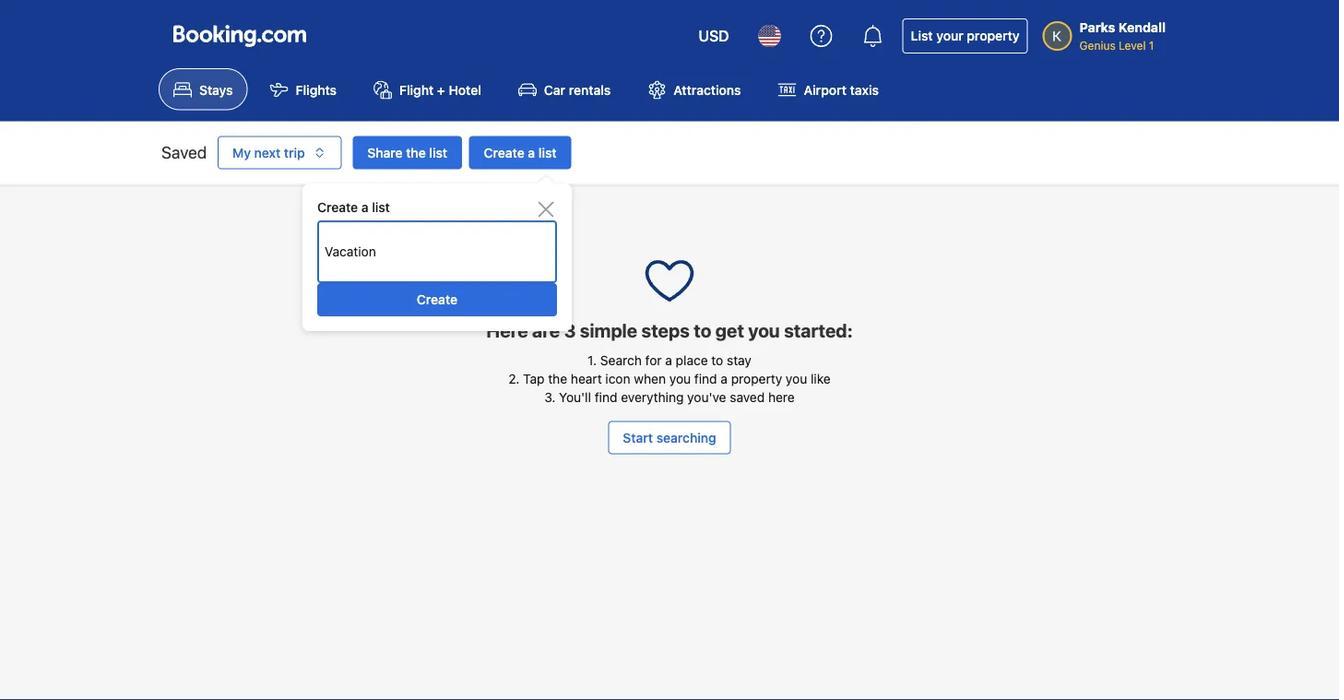 Task type: vqa. For each thing, say whether or not it's contained in the screenshot.
the bottom find
yes



Task type: locate. For each thing, give the bounding box(es) containing it.
create down "my next trip" button
[[317, 200, 358, 215]]

you
[[748, 319, 780, 341], [669, 371, 691, 386], [786, 371, 807, 386]]

create a list
[[484, 145, 557, 160], [317, 200, 390, 215]]

list your property
[[911, 28, 1020, 43]]

Create a list text field
[[317, 235, 557, 268]]

start searching
[[623, 430, 716, 445]]

get
[[716, 319, 744, 341]]

to left get
[[694, 319, 712, 341]]

list for share the list "button"
[[429, 145, 447, 160]]

1. search for a place to stay 2. tap the heart icon when you find a property you like 3. you'll find everything you've saved here
[[509, 352, 831, 404]]

0 horizontal spatial create a list
[[317, 200, 390, 215]]

0 vertical spatial create
[[484, 145, 525, 160]]

1 vertical spatial create
[[317, 200, 358, 215]]

2 horizontal spatial list
[[539, 145, 557, 160]]

to left "stay"
[[712, 352, 723, 367]]

share
[[367, 145, 403, 160]]

the
[[406, 145, 426, 160], [548, 371, 567, 386]]

footer
[[0, 699, 1339, 700]]

create down create a list text field
[[417, 292, 458, 307]]

taxis
[[850, 82, 879, 97]]

create a list up close image
[[484, 145, 557, 160]]

list inside "button"
[[429, 145, 447, 160]]

icon
[[606, 371, 631, 386]]

list for 'create a list' button
[[539, 145, 557, 160]]

the inside 1. search for a place to stay 2. tap the heart icon when you find a property you like 3. you'll find everything you've saved here
[[548, 371, 567, 386]]

place
[[676, 352, 708, 367]]

1 horizontal spatial find
[[694, 371, 717, 386]]

trip
[[284, 145, 305, 160]]

list
[[429, 145, 447, 160], [539, 145, 557, 160], [372, 200, 390, 215]]

0 horizontal spatial you
[[669, 371, 691, 386]]

0 vertical spatial to
[[694, 319, 712, 341]]

1
[[1149, 39, 1154, 52]]

car rentals
[[544, 82, 611, 97]]

1 vertical spatial create a list
[[317, 200, 390, 215]]

to
[[694, 319, 712, 341], [712, 352, 723, 367]]

property
[[967, 28, 1020, 43], [731, 371, 782, 386]]

a up close image
[[528, 145, 535, 160]]

create a list button
[[469, 136, 571, 169]]

1 horizontal spatial property
[[967, 28, 1020, 43]]

find down icon
[[595, 389, 618, 404]]

1 vertical spatial the
[[548, 371, 567, 386]]

a inside button
[[528, 145, 535, 160]]

searching
[[657, 430, 716, 445]]

you right get
[[748, 319, 780, 341]]

you down place
[[669, 371, 691, 386]]

0 vertical spatial create a list
[[484, 145, 557, 160]]

you up here
[[786, 371, 807, 386]]

list down the share
[[372, 200, 390, 215]]

create
[[484, 145, 525, 160], [317, 200, 358, 215], [417, 292, 458, 307]]

started:
[[784, 319, 853, 341]]

1 vertical spatial to
[[712, 352, 723, 367]]

usd
[[699, 27, 729, 45]]

1 horizontal spatial create
[[417, 292, 458, 307]]

you've
[[687, 389, 726, 404]]

create a list down the share
[[317, 200, 390, 215]]

flight
[[399, 82, 434, 97]]

property right your
[[967, 28, 1020, 43]]

to for get
[[694, 319, 712, 341]]

share the list
[[367, 145, 447, 160]]

find up you've
[[694, 371, 717, 386]]

2.
[[509, 371, 520, 386]]

hotel
[[449, 82, 481, 97]]

a
[[528, 145, 535, 160], [361, 200, 369, 215], [665, 352, 672, 367], [721, 371, 728, 386]]

0 horizontal spatial property
[[731, 371, 782, 386]]

list your property link
[[903, 18, 1028, 54]]

0 horizontal spatial the
[[406, 145, 426, 160]]

the right the share
[[406, 145, 426, 160]]

list right the share
[[429, 145, 447, 160]]

the up 3.
[[548, 371, 567, 386]]

kendall
[[1119, 20, 1166, 35]]

2 horizontal spatial you
[[786, 371, 807, 386]]

saved
[[161, 143, 207, 162]]

3.
[[544, 389, 556, 404]]

0 vertical spatial the
[[406, 145, 426, 160]]

find
[[694, 371, 717, 386], [595, 389, 618, 404]]

1 vertical spatial find
[[595, 389, 618, 404]]

2 horizontal spatial create
[[484, 145, 525, 160]]

airport taxis
[[804, 82, 879, 97]]

1 horizontal spatial the
[[548, 371, 567, 386]]

1 horizontal spatial you
[[748, 319, 780, 341]]

property up saved
[[731, 371, 782, 386]]

1 vertical spatial property
[[731, 371, 782, 386]]

parks kendall genius level 1
[[1080, 20, 1166, 52]]

search
[[600, 352, 642, 367]]

0 vertical spatial property
[[967, 28, 1020, 43]]

start
[[623, 430, 653, 445]]

create down car rentals link at the top of page
[[484, 145, 525, 160]]

property inside 1. search for a place to stay 2. tap the heart icon when you find a property you like 3. you'll find everything you've saved here
[[731, 371, 782, 386]]

share the list button
[[353, 136, 462, 169]]

1 horizontal spatial create a list
[[484, 145, 557, 160]]

booking.com online hotel reservations image
[[173, 25, 306, 47]]

to inside 1. search for a place to stay 2. tap the heart icon when you find a property you like 3. you'll find everything you've saved here
[[712, 352, 723, 367]]

1 horizontal spatial list
[[429, 145, 447, 160]]

attractions link
[[633, 68, 756, 110]]

list inside button
[[539, 145, 557, 160]]

stays
[[199, 82, 233, 97]]

list up close image
[[539, 145, 557, 160]]



Task type: describe. For each thing, give the bounding box(es) containing it.
car rentals link
[[504, 68, 626, 110]]

2 vertical spatial create
[[417, 292, 458, 307]]

my next trip button
[[218, 136, 342, 169]]

0 horizontal spatial find
[[595, 389, 618, 404]]

heart
[[571, 371, 602, 386]]

airport taxis link
[[763, 68, 894, 110]]

stays link
[[159, 68, 248, 110]]

saved
[[730, 389, 765, 404]]

parks
[[1080, 20, 1116, 35]]

flight + hotel
[[399, 82, 481, 97]]

a down the share
[[361, 200, 369, 215]]

are
[[532, 319, 560, 341]]

for
[[645, 352, 662, 367]]

car
[[544, 82, 566, 97]]

everything
[[621, 389, 684, 404]]

start searching button
[[608, 421, 731, 454]]

airport
[[804, 82, 847, 97]]

simple
[[580, 319, 638, 341]]

a right for on the bottom
[[665, 352, 672, 367]]

tap
[[523, 371, 545, 386]]

3
[[564, 319, 576, 341]]

0 vertical spatial find
[[694, 371, 717, 386]]

+
[[437, 82, 445, 97]]

to for stay
[[712, 352, 723, 367]]

flights
[[296, 82, 337, 97]]

0 horizontal spatial list
[[372, 200, 390, 215]]

steps
[[642, 319, 690, 341]]

here
[[486, 319, 528, 341]]

here are 3 simple steps to get you started:
[[486, 319, 853, 341]]

1.
[[588, 352, 597, 367]]

rentals
[[569, 82, 611, 97]]

you'll
[[559, 389, 591, 404]]

genius
[[1080, 39, 1116, 52]]

here
[[768, 389, 795, 404]]

your
[[937, 28, 964, 43]]

create button
[[317, 283, 557, 316]]

flight + hotel link
[[359, 68, 496, 110]]

the inside "button"
[[406, 145, 426, 160]]

level
[[1119, 39, 1146, 52]]

attractions
[[674, 82, 741, 97]]

stay
[[727, 352, 752, 367]]

my next trip
[[232, 145, 305, 160]]

usd button
[[688, 14, 740, 58]]

my
[[232, 145, 251, 160]]

when
[[634, 371, 666, 386]]

create a list inside button
[[484, 145, 557, 160]]

flights link
[[255, 68, 352, 110]]

close image
[[535, 198, 557, 220]]

0 horizontal spatial create
[[317, 200, 358, 215]]

next
[[254, 145, 281, 160]]

list
[[911, 28, 933, 43]]

a down "stay"
[[721, 371, 728, 386]]

like
[[811, 371, 831, 386]]



